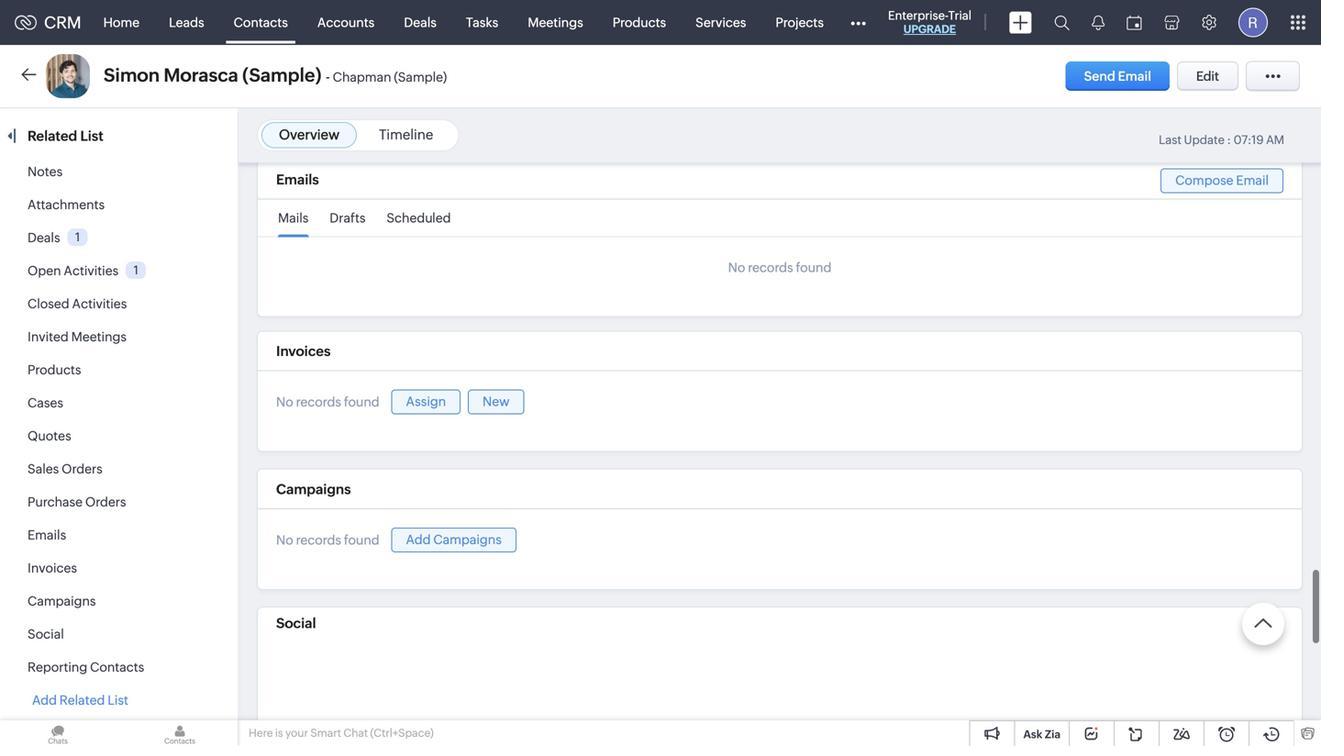 Task type: locate. For each thing, give the bounding box(es) containing it.
reporting contacts
[[28, 660, 144, 675]]

social
[[276, 615, 316, 632], [28, 627, 64, 642]]

projects
[[776, 15, 824, 30]]

closed activities link
[[28, 296, 127, 311]]

attachments link
[[28, 197, 105, 212]]

Other Modules field
[[839, 8, 878, 37]]

orders up purchase orders 'link'
[[62, 462, 103, 476]]

contacts up add related list
[[90, 660, 144, 675]]

emails
[[276, 171, 319, 188], [28, 528, 66, 542]]

0 vertical spatial no records found
[[728, 260, 832, 275]]

0 vertical spatial invoices
[[276, 343, 331, 359]]

new link
[[468, 390, 525, 415]]

found for campaigns
[[344, 533, 380, 547]]

products left services
[[613, 15, 667, 30]]

products link left services
[[598, 0, 681, 45]]

attachments
[[28, 197, 105, 212]]

orders right purchase
[[85, 495, 126, 509]]

1 vertical spatial deals
[[28, 230, 60, 245]]

1 vertical spatial found
[[344, 395, 380, 409]]

deals link left tasks
[[389, 0, 451, 45]]

2 vertical spatial no
[[276, 533, 293, 547]]

0 vertical spatial email
[[1118, 69, 1152, 84]]

list
[[80, 128, 103, 144], [108, 693, 128, 708]]

sales orders link
[[28, 462, 103, 476]]

1 vertical spatial add
[[32, 693, 57, 708]]

social link
[[28, 627, 64, 642]]

2 vertical spatial found
[[344, 533, 380, 547]]

chat
[[344, 727, 368, 739]]

deals link up open
[[28, 230, 60, 245]]

2 horizontal spatial campaigns
[[434, 532, 502, 547]]

0 horizontal spatial deals link
[[28, 230, 60, 245]]

1 vertical spatial related
[[59, 693, 105, 708]]

timeline
[[379, 127, 434, 143]]

overview link
[[279, 127, 340, 143]]

products link down invited
[[28, 363, 81, 377]]

0 horizontal spatial (sample)
[[242, 65, 322, 86]]

enterprise-trial upgrade
[[888, 9, 972, 35]]

no for invoices
[[276, 395, 293, 409]]

0 vertical spatial records
[[748, 260, 794, 275]]

0 horizontal spatial add
[[32, 693, 57, 708]]

2 vertical spatial records
[[296, 533, 341, 547]]

0 vertical spatial meetings
[[528, 15, 583, 30]]

1 horizontal spatial meetings
[[528, 15, 583, 30]]

0 vertical spatial contacts
[[234, 15, 288, 30]]

campaigns link
[[28, 594, 96, 609]]

1 vertical spatial list
[[108, 693, 128, 708]]

deals up open
[[28, 230, 60, 245]]

add campaigns link
[[391, 528, 517, 553]]

contacts
[[234, 15, 288, 30], [90, 660, 144, 675]]

0 vertical spatial products link
[[598, 0, 681, 45]]

:
[[1228, 133, 1232, 147]]

1 horizontal spatial (sample)
[[394, 70, 447, 84]]

purchase
[[28, 495, 83, 509]]

deals left tasks link
[[404, 15, 437, 30]]

(sample)
[[242, 65, 322, 86], [394, 70, 447, 84]]

1 vertical spatial meetings
[[71, 330, 127, 344]]

1 vertical spatial invoices
[[28, 561, 77, 575]]

open activities link
[[28, 263, 119, 278]]

list up attachments
[[80, 128, 103, 144]]

0 horizontal spatial products link
[[28, 363, 81, 377]]

add
[[406, 532, 431, 547], [32, 693, 57, 708]]

1 horizontal spatial 1
[[134, 263, 138, 277]]

closed activities
[[28, 296, 127, 311]]

trial
[[949, 9, 972, 22]]

related down reporting contacts
[[59, 693, 105, 708]]

no records found
[[728, 260, 832, 275], [276, 395, 380, 409], [276, 533, 380, 547]]

quotes
[[28, 429, 71, 443]]

email inside button
[[1118, 69, 1152, 84]]

home link
[[89, 0, 154, 45]]

1 horizontal spatial social
[[276, 615, 316, 632]]

0 horizontal spatial email
[[1118, 69, 1152, 84]]

contacts image
[[122, 721, 238, 746]]

1 vertical spatial email
[[1237, 173, 1269, 188]]

0 vertical spatial activities
[[64, 263, 119, 278]]

upgrade
[[904, 23, 956, 35]]

meetings inside meetings link
[[528, 15, 583, 30]]

1 right the open activities
[[134, 263, 138, 277]]

campaigns
[[276, 481, 351, 497], [434, 532, 502, 547], [28, 594, 96, 609]]

0 horizontal spatial 1
[[75, 230, 80, 244]]

logo image
[[15, 15, 37, 30]]

meetings down closed activities link
[[71, 330, 127, 344]]

1 horizontal spatial invoices
[[276, 343, 331, 359]]

records for campaigns
[[296, 533, 341, 547]]

0 horizontal spatial list
[[80, 128, 103, 144]]

0 horizontal spatial emails
[[28, 528, 66, 542]]

(ctrl+space)
[[370, 727, 434, 739]]

deals link
[[389, 0, 451, 45], [28, 230, 60, 245]]

1 horizontal spatial email
[[1237, 173, 1269, 188]]

1 vertical spatial products
[[28, 363, 81, 377]]

no for campaigns
[[276, 533, 293, 547]]

0 vertical spatial campaigns
[[276, 481, 351, 497]]

0 horizontal spatial contacts
[[90, 660, 144, 675]]

1 vertical spatial orders
[[85, 495, 126, 509]]

accounts
[[317, 15, 375, 30]]

1 horizontal spatial add
[[406, 532, 431, 547]]

activities
[[64, 263, 119, 278], [72, 296, 127, 311]]

crm
[[44, 13, 81, 32]]

0 horizontal spatial campaigns
[[28, 594, 96, 609]]

0 vertical spatial 1
[[75, 230, 80, 244]]

tasks link
[[451, 0, 513, 45]]

profile image
[[1239, 8, 1268, 37]]

0 vertical spatial found
[[796, 260, 832, 275]]

list down reporting contacts
[[108, 693, 128, 708]]

0 vertical spatial related
[[28, 128, 77, 144]]

closed
[[28, 296, 69, 311]]

found
[[796, 260, 832, 275], [344, 395, 380, 409], [344, 533, 380, 547]]

related up notes
[[28, 128, 77, 144]]

profile element
[[1228, 0, 1279, 45]]

1 vertical spatial no
[[276, 395, 293, 409]]

1 for open activities
[[134, 263, 138, 277]]

add related list
[[32, 693, 128, 708]]

email down 07:19
[[1237, 173, 1269, 188]]

invited meetings link
[[28, 330, 127, 344]]

0 horizontal spatial products
[[28, 363, 81, 377]]

cases
[[28, 396, 63, 410]]

email right send
[[1118, 69, 1152, 84]]

emails up invoices link
[[28, 528, 66, 542]]

1 vertical spatial 1
[[134, 263, 138, 277]]

quotes link
[[28, 429, 71, 443]]

drafts
[[330, 210, 366, 225]]

meetings right tasks
[[528, 15, 583, 30]]

products down invited
[[28, 363, 81, 377]]

orders
[[62, 462, 103, 476], [85, 495, 126, 509]]

records for invoices
[[296, 395, 341, 409]]

(sample) inside simon morasca (sample) - chapman (sample)
[[394, 70, 447, 84]]

purchase orders link
[[28, 495, 126, 509]]

2 vertical spatial no records found
[[276, 533, 380, 547]]

tasks
[[466, 15, 499, 30]]

meetings
[[528, 15, 583, 30], [71, 330, 127, 344]]

1 vertical spatial contacts
[[90, 660, 144, 675]]

1 vertical spatial records
[[296, 395, 341, 409]]

services
[[696, 15, 747, 30]]

search image
[[1055, 15, 1070, 30]]

(sample) left -
[[242, 65, 322, 86]]

products
[[613, 15, 667, 30], [28, 363, 81, 377]]

chapman (sample) link
[[333, 69, 447, 85]]

add campaigns
[[406, 532, 502, 547]]

records
[[748, 260, 794, 275], [296, 395, 341, 409], [296, 533, 341, 547]]

zia
[[1045, 728, 1061, 741]]

last
[[1159, 133, 1182, 147]]

add for add related list
[[32, 693, 57, 708]]

1 horizontal spatial campaigns
[[276, 481, 351, 497]]

0 vertical spatial deals link
[[389, 0, 451, 45]]

1 vertical spatial emails
[[28, 528, 66, 542]]

1 horizontal spatial list
[[108, 693, 128, 708]]

1 vertical spatial no records found
[[276, 395, 380, 409]]

emails link
[[28, 528, 66, 542]]

0 vertical spatial emails
[[276, 171, 319, 188]]

1 horizontal spatial deals link
[[389, 0, 451, 45]]

leads link
[[154, 0, 219, 45]]

1 vertical spatial deals link
[[28, 230, 60, 245]]

activities up closed activities link
[[64, 263, 119, 278]]

1 vertical spatial campaigns
[[434, 532, 502, 547]]

1
[[75, 230, 80, 244], [134, 263, 138, 277]]

last update : 07:19 am
[[1159, 133, 1285, 147]]

0 vertical spatial orders
[[62, 462, 103, 476]]

send email
[[1085, 69, 1152, 84]]

sales orders
[[28, 462, 103, 476]]

signals element
[[1081, 0, 1116, 45]]

reporting contacts link
[[28, 660, 144, 675]]

1 up the open activities
[[75, 230, 80, 244]]

contacts up simon morasca (sample) - chapman (sample) at the left
[[234, 15, 288, 30]]

0 vertical spatial deals
[[404, 15, 437, 30]]

cases link
[[28, 396, 63, 410]]

activities up the invited meetings on the top of the page
[[72, 296, 127, 311]]

1 vertical spatial products link
[[28, 363, 81, 377]]

(sample) right chapman
[[394, 70, 447, 84]]

related
[[28, 128, 77, 144], [59, 693, 105, 708]]

1 vertical spatial activities
[[72, 296, 127, 311]]

0 vertical spatial add
[[406, 532, 431, 547]]

signals image
[[1092, 15, 1105, 30]]

1 horizontal spatial emails
[[276, 171, 319, 188]]

am
[[1267, 133, 1285, 147]]

emails up mails
[[276, 171, 319, 188]]

invoices
[[276, 343, 331, 359], [28, 561, 77, 575]]

compose
[[1176, 173, 1234, 188]]

email
[[1118, 69, 1152, 84], [1237, 173, 1269, 188]]

1 horizontal spatial products
[[613, 15, 667, 30]]

projects link
[[761, 0, 839, 45]]



Task type: vqa. For each thing, say whether or not it's contained in the screenshot.
Signals image
yes



Task type: describe. For each thing, give the bounding box(es) containing it.
email for send email
[[1118, 69, 1152, 84]]

0 horizontal spatial meetings
[[71, 330, 127, 344]]

sales
[[28, 462, 59, 476]]

1 horizontal spatial contacts
[[234, 15, 288, 30]]

edit button
[[1178, 61, 1239, 91]]

purchase orders
[[28, 495, 126, 509]]

meetings link
[[513, 0, 598, 45]]

add for add campaigns
[[406, 532, 431, 547]]

assign
[[406, 394, 446, 409]]

crm link
[[15, 13, 81, 32]]

invited meetings
[[28, 330, 127, 344]]

send email button
[[1066, 61, 1170, 91]]

invited
[[28, 330, 69, 344]]

create menu image
[[1010, 11, 1033, 34]]

0 horizontal spatial invoices
[[28, 561, 77, 575]]

your
[[285, 727, 308, 739]]

1 horizontal spatial products link
[[598, 0, 681, 45]]

enterprise-
[[888, 9, 949, 22]]

no records found for campaigns
[[276, 533, 380, 547]]

create menu element
[[999, 0, 1044, 45]]

chapman
[[333, 70, 392, 84]]

open activities
[[28, 263, 119, 278]]

send
[[1085, 69, 1116, 84]]

reporting
[[28, 660, 87, 675]]

accounts link
[[303, 0, 389, 45]]

is
[[275, 727, 283, 739]]

timeline link
[[379, 127, 434, 143]]

home
[[103, 15, 140, 30]]

1 for deals
[[75, 230, 80, 244]]

orders for purchase orders
[[85, 495, 126, 509]]

1 horizontal spatial deals
[[404, 15, 437, 30]]

compose email
[[1176, 173, 1269, 188]]

no records found for invoices
[[276, 395, 380, 409]]

notes
[[28, 164, 63, 179]]

new
[[483, 394, 510, 409]]

2 vertical spatial campaigns
[[28, 594, 96, 609]]

activities for open activities
[[64, 263, 119, 278]]

open
[[28, 263, 61, 278]]

notes link
[[28, 164, 63, 179]]

0 vertical spatial list
[[80, 128, 103, 144]]

orders for sales orders
[[62, 462, 103, 476]]

here is your smart chat (ctrl+space)
[[249, 727, 434, 739]]

-
[[326, 69, 330, 85]]

calendar image
[[1127, 15, 1143, 30]]

email for compose email
[[1237, 173, 1269, 188]]

leads
[[169, 15, 204, 30]]

related list
[[28, 128, 106, 144]]

scheduled
[[387, 210, 451, 225]]

here
[[249, 727, 273, 739]]

simon morasca (sample) - chapman (sample)
[[104, 65, 447, 86]]

edit
[[1197, 69, 1220, 84]]

overview
[[279, 127, 340, 143]]

chats image
[[0, 721, 116, 746]]

0 horizontal spatial deals
[[28, 230, 60, 245]]

invoices link
[[28, 561, 77, 575]]

search element
[[1044, 0, 1081, 45]]

ask
[[1024, 728, 1043, 741]]

mails
[[278, 210, 309, 225]]

07:19
[[1234, 133, 1264, 147]]

smart
[[311, 727, 341, 739]]

simon
[[104, 65, 160, 86]]

services link
[[681, 0, 761, 45]]

update
[[1185, 133, 1225, 147]]

found for invoices
[[344, 395, 380, 409]]

activities for closed activities
[[72, 296, 127, 311]]

morasca
[[164, 65, 238, 86]]

assign link
[[391, 390, 461, 415]]

contacts link
[[219, 0, 303, 45]]

ask zia
[[1024, 728, 1061, 741]]

0 vertical spatial no
[[728, 260, 746, 275]]

0 horizontal spatial social
[[28, 627, 64, 642]]

0 vertical spatial products
[[613, 15, 667, 30]]



